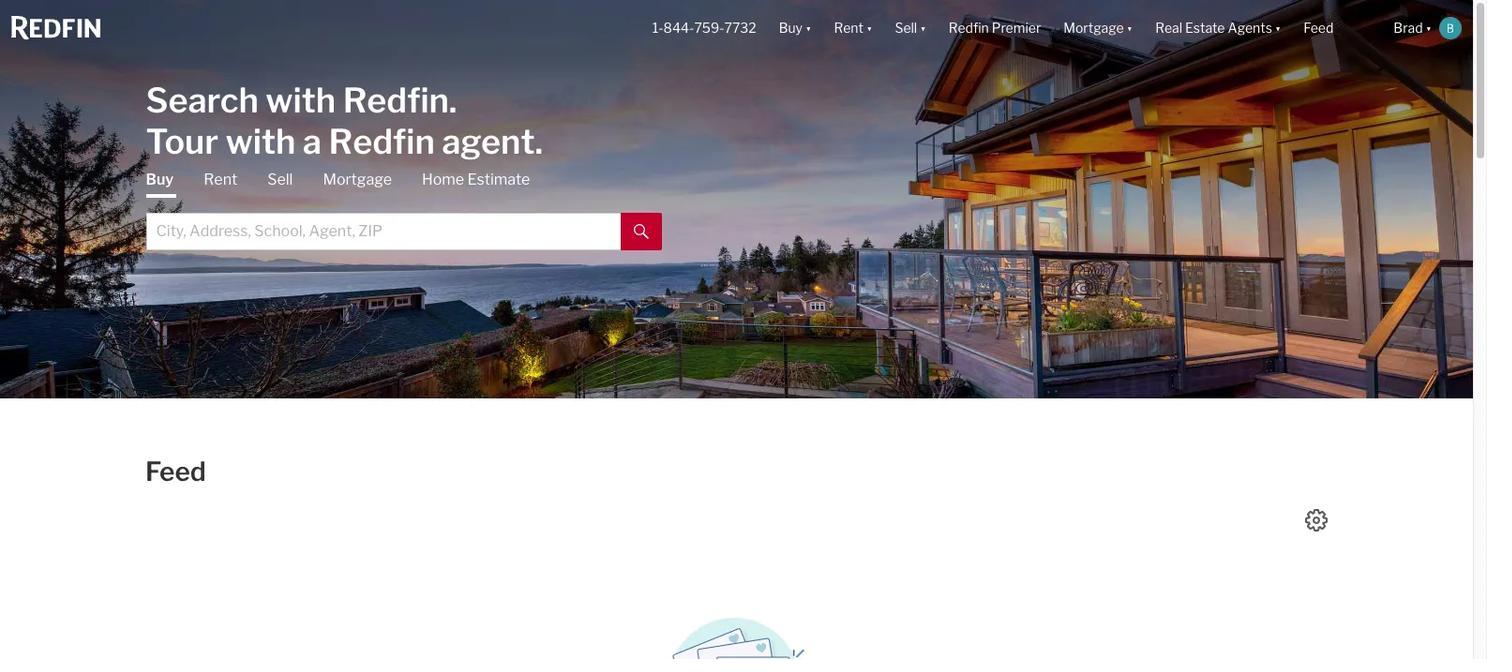 Task type: locate. For each thing, give the bounding box(es) containing it.
1 horizontal spatial mortgage
[[1063, 20, 1124, 36]]

home
[[422, 170, 464, 188]]

a
[[303, 120, 322, 162]]

1 horizontal spatial buy
[[779, 20, 803, 36]]

1 horizontal spatial rent
[[834, 20, 863, 36]]

mortgage inside dropdown button
[[1063, 20, 1124, 36]]

0 vertical spatial mortgage
[[1063, 20, 1124, 36]]

1-844-759-7732 link
[[652, 20, 756, 36]]

1 horizontal spatial redfin
[[949, 20, 989, 36]]

0 horizontal spatial rent
[[204, 170, 237, 188]]

0 vertical spatial rent
[[834, 20, 863, 36]]

buy
[[779, 20, 803, 36], [146, 170, 174, 188]]

▾ for mortgage ▾
[[1127, 20, 1133, 36]]

mortgage up city, address, school, agent, zip search box
[[323, 170, 392, 188]]

tour
[[146, 120, 219, 162]]

rent for rent
[[204, 170, 237, 188]]

sell ▾
[[895, 20, 926, 36]]

844-
[[663, 20, 694, 36]]

feed
[[1304, 20, 1334, 36], [145, 456, 206, 488]]

▾ right the brad
[[1426, 20, 1432, 36]]

estate
[[1185, 20, 1225, 36]]

▾
[[805, 20, 811, 36], [866, 20, 872, 36], [920, 20, 926, 36], [1127, 20, 1133, 36], [1275, 20, 1281, 36], [1426, 20, 1432, 36]]

1 horizontal spatial feed
[[1304, 20, 1334, 36]]

▾ left real
[[1127, 20, 1133, 36]]

0 horizontal spatial sell
[[267, 170, 293, 188]]

1 vertical spatial sell
[[267, 170, 293, 188]]

redfin inside search with redfin. tour with a redfin agent.
[[329, 120, 435, 162]]

rent for rent ▾
[[834, 20, 863, 36]]

with
[[266, 79, 336, 120], [226, 120, 296, 162]]

sell right rent ▾
[[895, 20, 917, 36]]

redfin
[[949, 20, 989, 36], [329, 120, 435, 162]]

tab list containing buy
[[146, 169, 661, 250]]

rent inside 'tab list'
[[204, 170, 237, 188]]

premier
[[992, 20, 1041, 36]]

feed inside button
[[1304, 20, 1334, 36]]

mortgage
[[1063, 20, 1124, 36], [323, 170, 392, 188]]

redfin inside button
[[949, 20, 989, 36]]

rent right 'buy ▾' in the top of the page
[[834, 20, 863, 36]]

sell inside dropdown button
[[895, 20, 917, 36]]

buy down tour
[[146, 170, 174, 188]]

0 horizontal spatial mortgage
[[323, 170, 392, 188]]

sell link
[[267, 169, 293, 190]]

redfin.
[[343, 79, 457, 120]]

real estate agents ▾
[[1155, 20, 1281, 36]]

redfin premier
[[949, 20, 1041, 36]]

real estate agents ▾ button
[[1144, 0, 1292, 56]]

mortgage left real
[[1063, 20, 1124, 36]]

sell ▾ button
[[895, 0, 926, 56]]

2 ▾ from the left
[[866, 20, 872, 36]]

sell for sell ▾
[[895, 20, 917, 36]]

sell inside 'tab list'
[[267, 170, 293, 188]]

search
[[146, 79, 259, 120]]

▾ right rent ▾
[[920, 20, 926, 36]]

0 vertical spatial sell
[[895, 20, 917, 36]]

1 vertical spatial redfin
[[329, 120, 435, 162]]

home estimate
[[422, 170, 530, 188]]

buy ▾ button
[[779, 0, 811, 56]]

redfin left premier
[[949, 20, 989, 36]]

sell
[[895, 20, 917, 36], [267, 170, 293, 188]]

tab list
[[146, 169, 661, 250]]

buy right 7732
[[779, 20, 803, 36]]

0 horizontal spatial redfin
[[329, 120, 435, 162]]

6 ▾ from the left
[[1426, 20, 1432, 36]]

1-844-759-7732
[[652, 20, 756, 36]]

0 horizontal spatial buy
[[146, 170, 174, 188]]

redfin up mortgage link
[[329, 120, 435, 162]]

1 vertical spatial rent
[[204, 170, 237, 188]]

0 vertical spatial redfin
[[949, 20, 989, 36]]

▾ left rent ▾
[[805, 20, 811, 36]]

agents
[[1228, 20, 1272, 36]]

5 ▾ from the left
[[1275, 20, 1281, 36]]

rent inside dropdown button
[[834, 20, 863, 36]]

1 horizontal spatial sell
[[895, 20, 917, 36]]

0 vertical spatial buy
[[779, 20, 803, 36]]

1-
[[652, 20, 663, 36]]

1 ▾ from the left
[[805, 20, 811, 36]]

3 ▾ from the left
[[920, 20, 926, 36]]

1 vertical spatial mortgage
[[323, 170, 392, 188]]

4 ▾ from the left
[[1127, 20, 1133, 36]]

0 vertical spatial feed
[[1304, 20, 1334, 36]]

buy inside dropdown button
[[779, 20, 803, 36]]

search with redfin. tour with a redfin agent.
[[146, 79, 543, 162]]

buy for buy ▾
[[779, 20, 803, 36]]

1 vertical spatial buy
[[146, 170, 174, 188]]

rent down tour
[[204, 170, 237, 188]]

mortgage ▾
[[1063, 20, 1133, 36]]

estimate
[[467, 170, 530, 188]]

▾ right agents
[[1275, 20, 1281, 36]]

▾ left sell ▾
[[866, 20, 872, 36]]

sell right the rent "link"
[[267, 170, 293, 188]]

agent.
[[442, 120, 543, 162]]

rent
[[834, 20, 863, 36], [204, 170, 237, 188]]

buy link
[[146, 169, 174, 197]]

0 horizontal spatial feed
[[145, 456, 206, 488]]



Task type: vqa. For each thing, say whether or not it's contained in the screenshot.
the right '200'
no



Task type: describe. For each thing, give the bounding box(es) containing it.
mortgage link
[[323, 169, 392, 190]]

rent ▾ button
[[834, 0, 872, 56]]

user photo image
[[1439, 17, 1462, 39]]

mortgage ▾ button
[[1063, 0, 1133, 56]]

sell ▾ button
[[884, 0, 937, 56]]

1 vertical spatial feed
[[145, 456, 206, 488]]

buy ▾
[[779, 20, 811, 36]]

7732
[[724, 20, 756, 36]]

redfin premier button
[[937, 0, 1052, 56]]

mortgage for mortgage
[[323, 170, 392, 188]]

rent ▾ button
[[823, 0, 884, 56]]

mortgage for mortgage ▾
[[1063, 20, 1124, 36]]

▾ for rent ▾
[[866, 20, 872, 36]]

brad ▾
[[1394, 20, 1432, 36]]

buy for buy
[[146, 170, 174, 188]]

▾ inside 'link'
[[1275, 20, 1281, 36]]

real
[[1155, 20, 1182, 36]]

▾ for sell ▾
[[920, 20, 926, 36]]

rent link
[[204, 169, 237, 190]]

submit search image
[[633, 224, 648, 239]]

759-
[[694, 20, 724, 36]]

brad
[[1394, 20, 1423, 36]]

▾ for buy ▾
[[805, 20, 811, 36]]

real estate agents ▾ link
[[1155, 0, 1281, 56]]

rent ▾
[[834, 20, 872, 36]]

mortgage ▾ button
[[1052, 0, 1144, 56]]

▾ for brad ▾
[[1426, 20, 1432, 36]]

feed button
[[1292, 0, 1382, 56]]

sell for sell
[[267, 170, 293, 188]]

buy ▾ button
[[768, 0, 823, 56]]

home estimate link
[[422, 169, 530, 190]]

City, Address, School, Agent, ZIP search field
[[146, 212, 620, 250]]



